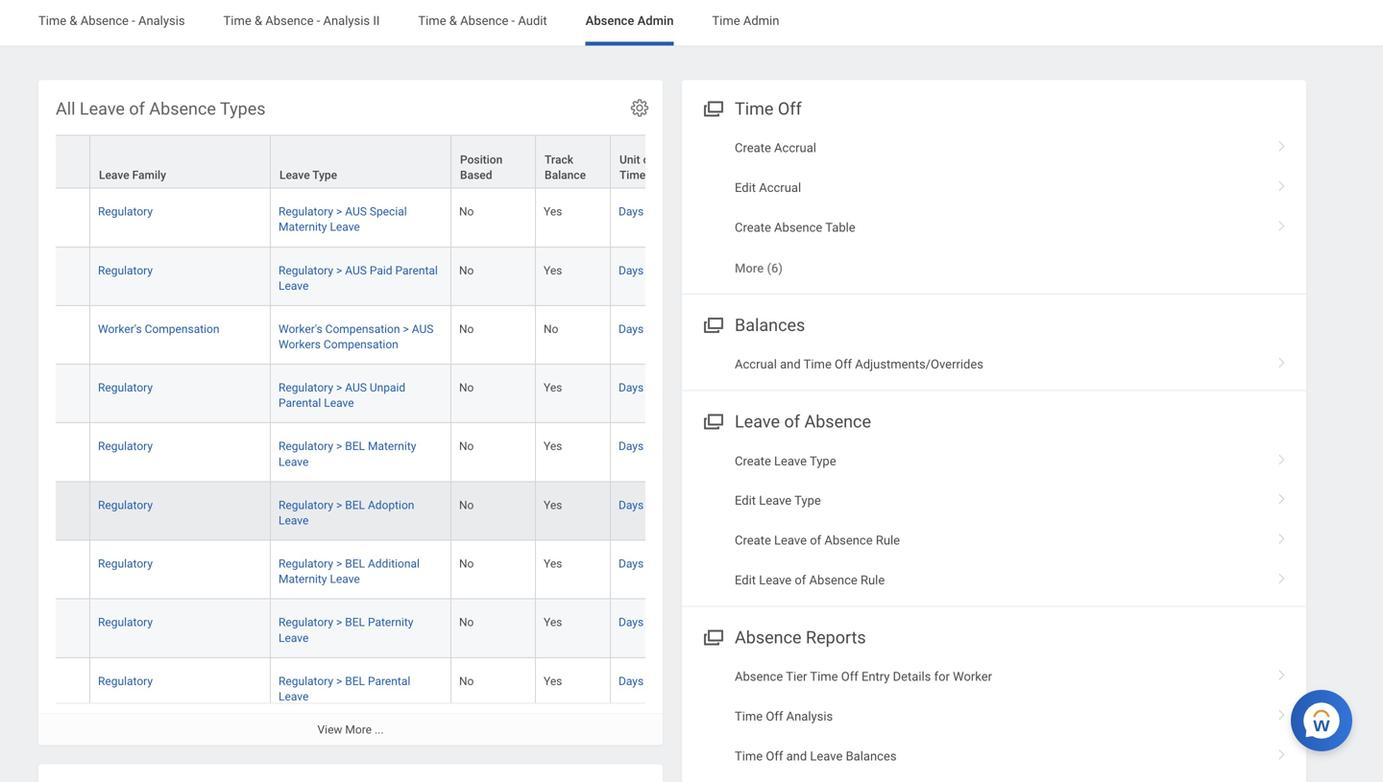 Task type: locate. For each thing, give the bounding box(es) containing it.
time for time off and leave balances
[[735, 750, 763, 764]]

days for regulatory > bel parental leave
[[619, 675, 644, 689]]

types
[[220, 99, 266, 119]]

chevron right image
[[1270, 134, 1295, 153], [1270, 174, 1295, 193], [1270, 351, 1295, 370], [1270, 447, 1295, 467], [1270, 487, 1295, 506], [1270, 743, 1295, 762]]

aus left special
[[345, 205, 367, 219]]

3 edit from the top
[[735, 574, 756, 588]]

> left paid
[[336, 264, 342, 277]]

1 chevron right image from the top
[[1270, 214, 1295, 233]]

2 row from the top
[[0, 189, 1353, 248]]

rule down create leave of absence rule
[[861, 574, 885, 588]]

regulatory link for regulatory > bel additional maternity leave
[[98, 554, 153, 571]]

yes for regulatory > bel additional maternity leave
[[544, 558, 562, 571]]

row containing position based
[[0, 135, 1353, 190]]

2 yes from the top
[[544, 264, 562, 277]]

0 horizontal spatial worker's
[[98, 323, 142, 336]]

leave down "time off analysis"
[[810, 750, 843, 764]]

1 vertical spatial and
[[786, 750, 807, 764]]

1 vertical spatial maternity
[[368, 440, 416, 454]]

...
[[375, 724, 384, 737]]

leave up regulatory > bel adoption leave link
[[279, 456, 309, 469]]

> up view
[[336, 675, 342, 689]]

4 bel from the top
[[345, 616, 365, 630]]

no for regulatory > aus unpaid parental leave
[[459, 381, 474, 395]]

1 worker's from the left
[[98, 323, 142, 336]]

> down regulatory > aus unpaid parental leave at the left of the page
[[336, 440, 342, 454]]

create accrual
[[735, 141, 817, 155]]

2 vertical spatial list
[[682, 658, 1307, 783]]

time & absence - analysis ii
[[223, 13, 380, 28]]

0 vertical spatial rule
[[876, 534, 900, 548]]

regulatory for regulatory link associated with regulatory > bel maternity leave
[[98, 440, 153, 454]]

maternity inside regulatory > bel additional maternity leave
[[279, 573, 327, 587]]

1 list from the top
[[682, 128, 1307, 288]]

> up unpaid
[[403, 323, 409, 336]]

2 regulatory link from the top
[[98, 260, 153, 277]]

of inside create leave of absence rule link
[[810, 534, 822, 548]]

chevron right image for time off and leave balances
[[1270, 743, 1295, 762]]

aus inside regulatory > aus unpaid parental leave
[[345, 381, 367, 395]]

regulatory inside regulatory > bel parental leave
[[279, 675, 333, 689]]

regulatory > aus unpaid parental leave
[[279, 381, 406, 410]]

and up leave of absence
[[780, 358, 801, 372]]

&
[[70, 13, 77, 28], [255, 13, 262, 28], [449, 13, 457, 28]]

type down leave of absence
[[810, 454, 836, 469]]

leave type column header
[[271, 135, 452, 190]]

2 horizontal spatial &
[[449, 13, 457, 28]]

> inside regulatory > aus special maternity leave
[[336, 205, 342, 219]]

yes for regulatory > aus paid parental leave
[[544, 264, 562, 277]]

0 vertical spatial maternity
[[279, 221, 327, 234]]

aus left unpaid
[[345, 381, 367, 395]]

leave of absence
[[735, 412, 871, 432]]

rule up the edit leave of absence rule
[[876, 534, 900, 548]]

1 bel from the top
[[345, 440, 365, 454]]

list containing create accrual
[[682, 128, 1307, 288]]

2 vertical spatial maternity
[[279, 573, 327, 587]]

bel inside "regulatory > bel paternity leave"
[[345, 616, 365, 630]]

no
[[459, 205, 474, 219], [459, 264, 474, 277], [459, 323, 474, 336], [544, 323, 559, 336], [459, 381, 474, 395], [459, 440, 474, 454], [459, 499, 474, 512], [459, 558, 474, 571], [459, 616, 474, 630], [459, 675, 474, 689]]

bel inside "regulatory > bel maternity leave"
[[345, 440, 365, 454]]

3 chevron right image from the top
[[1270, 567, 1295, 586]]

worker's for worker's compensation
[[98, 323, 142, 336]]

edit down create accrual
[[735, 181, 756, 195]]

0 horizontal spatial -
[[132, 13, 135, 28]]

edit for time off
[[735, 181, 756, 195]]

of right unit
[[643, 153, 654, 167]]

parental inside regulatory > aus unpaid parental leave
[[279, 397, 321, 410]]

accrual for create accrual
[[774, 141, 817, 155]]

0 vertical spatial parental
[[395, 264, 438, 277]]

5 days link from the top
[[619, 436, 644, 454]]

rule
[[876, 534, 900, 548], [861, 574, 885, 588]]

regulatory inside regulatory > aus paid parental leave
[[279, 264, 333, 277]]

edit
[[735, 181, 756, 195], [735, 494, 756, 508], [735, 574, 756, 588]]

> inside regulatory > bel additional maternity leave
[[336, 558, 342, 571]]

& right ii
[[449, 13, 457, 28]]

worker's
[[98, 323, 142, 336], [279, 323, 322, 336]]

2 horizontal spatial -
[[512, 13, 515, 28]]

leave up regulatory > bel paternity leave link
[[330, 573, 360, 587]]

> left the paternity
[[336, 616, 342, 630]]

leave up view more ... link
[[279, 691, 309, 704]]

edit for leave of absence
[[735, 494, 756, 508]]

regulatory link
[[98, 201, 153, 219], [98, 260, 153, 277], [98, 378, 153, 395], [98, 436, 153, 454], [98, 495, 153, 512], [98, 554, 153, 571], [98, 613, 153, 630], [98, 671, 153, 689]]

edit accrual link
[[682, 168, 1307, 208]]

1 horizontal spatial balances
[[846, 750, 897, 764]]

1 - from the left
[[132, 13, 135, 28]]

bel down regulatory > aus unpaid parental leave at the left of the page
[[345, 440, 365, 454]]

2 & from the left
[[255, 13, 262, 28]]

yes for regulatory > bel parental leave
[[544, 675, 562, 689]]

9 days link from the top
[[619, 671, 644, 689]]

5 chevron right image from the top
[[1270, 487, 1295, 506]]

1 & from the left
[[70, 13, 77, 28]]

absence admin
[[586, 13, 674, 28]]

all
[[56, 99, 75, 119]]

menu group image for absence reports
[[699, 624, 725, 650]]

list for leave of absence
[[682, 442, 1307, 601]]

regulatory for regulatory > aus special maternity leave
[[279, 205, 333, 219]]

regulatory for regulatory > bel paternity leave
[[279, 616, 333, 630]]

parental for regulatory > aus paid parental leave
[[395, 264, 438, 277]]

1 days link from the top
[[619, 201, 644, 219]]

chevron right image inside create leave of absence rule link
[[1270, 527, 1295, 546]]

special
[[370, 205, 407, 219]]

- left "audit"
[[512, 13, 515, 28]]

4 chevron right image from the top
[[1270, 663, 1295, 683]]

4 days link from the top
[[619, 378, 644, 395]]

leave inside 'link'
[[810, 750, 843, 764]]

2 edit from the top
[[735, 494, 756, 508]]

more (6) button
[[735, 259, 783, 277]]

3 list from the top
[[682, 658, 1307, 783]]

2 - from the left
[[317, 13, 320, 28]]

2 menu group image from the top
[[699, 311, 725, 337]]

edit down create leave type
[[735, 494, 756, 508]]

2 list from the top
[[682, 442, 1307, 601]]

7 yes from the top
[[544, 616, 562, 630]]

0 horizontal spatial analysis
[[138, 13, 185, 28]]

2 worker's from the left
[[279, 323, 322, 336]]

admin up configure all leave of absence types icon
[[637, 13, 674, 28]]

1 horizontal spatial -
[[317, 13, 320, 28]]

regulatory link for regulatory > bel adoption leave
[[98, 495, 153, 512]]

accrual up leave of absence
[[735, 358, 777, 372]]

yes for regulatory > aus unpaid parental leave
[[544, 381, 562, 395]]

off up time off and leave balances
[[766, 710, 783, 724]]

2 create from the top
[[735, 220, 771, 235]]

chevron right image inside accrual and time off adjustments/overrides link
[[1270, 351, 1295, 370]]

2 chevron right image from the top
[[1270, 174, 1295, 193]]

admin up time off
[[743, 13, 779, 28]]

balance
[[545, 169, 586, 182]]

> for paid
[[336, 264, 342, 277]]

rule for create leave of absence rule
[[876, 534, 900, 548]]

time for time off
[[735, 99, 774, 119]]

0 horizontal spatial &
[[70, 13, 77, 28]]

worker's compensation link
[[98, 319, 220, 336]]

leave up workers
[[279, 279, 309, 293]]

list containing create leave type
[[682, 442, 1307, 601]]

0 horizontal spatial more
[[345, 724, 372, 737]]

leave left family
[[99, 169, 129, 182]]

based
[[460, 169, 492, 182]]

0 vertical spatial more
[[735, 261, 764, 275]]

bel left adoption in the left bottom of the page
[[345, 499, 365, 512]]

tab list containing time & absence - analysis
[[19, 0, 1364, 46]]

regulatory for regulatory > aus paid parental leave
[[279, 264, 333, 277]]

track balance
[[545, 153, 586, 182]]

chevron right image inside create absence table link
[[1270, 214, 1295, 233]]

worker's compensation
[[98, 323, 220, 336]]

regulatory for regulatory link related to regulatory > bel adoption leave
[[98, 499, 153, 512]]

parental inside regulatory > aus paid parental leave
[[395, 264, 438, 277]]

bel inside regulatory > bel additional maternity leave
[[345, 558, 365, 571]]

bel inside regulatory > bel parental leave
[[345, 675, 365, 689]]

details
[[893, 670, 931, 685]]

bel for maternity
[[345, 440, 365, 454]]

1 vertical spatial list
[[682, 442, 1307, 601]]

balances down entry
[[846, 750, 897, 764]]

3 yes from the top
[[544, 381, 562, 395]]

0 vertical spatial accrual
[[774, 141, 817, 155]]

7 regulatory link from the top
[[98, 613, 153, 630]]

2 admin from the left
[[743, 13, 779, 28]]

more inside dropdown button
[[735, 261, 764, 275]]

adjustments/overrides
[[855, 358, 984, 372]]

column header
[[0, 135, 90, 190]]

> inside "regulatory > bel maternity leave"
[[336, 440, 342, 454]]

worker's compensation > aus workers compensation
[[279, 323, 434, 352]]

5 chevron right image from the top
[[1270, 703, 1295, 722]]

maternity down leave type
[[279, 221, 327, 234]]

1 vertical spatial accrual
[[759, 181, 801, 195]]

bel for paternity
[[345, 616, 365, 630]]

no for regulatory > aus paid parental leave
[[459, 264, 474, 277]]

aus inside worker's compensation > aus workers compensation
[[412, 323, 434, 336]]

leave
[[80, 99, 125, 119], [99, 169, 129, 182], [280, 169, 310, 182], [330, 221, 360, 234], [279, 279, 309, 293], [324, 397, 354, 410], [735, 412, 780, 432], [774, 454, 807, 469], [279, 456, 309, 469], [759, 494, 792, 508], [279, 514, 309, 528], [774, 534, 807, 548], [330, 573, 360, 587], [759, 574, 792, 588], [279, 632, 309, 645], [279, 691, 309, 704], [810, 750, 843, 764]]

position based
[[460, 153, 503, 182]]

1 horizontal spatial analysis
[[323, 13, 370, 28]]

0 vertical spatial type
[[312, 169, 337, 182]]

create for create leave type
[[735, 454, 771, 469]]

workers
[[279, 338, 321, 352]]

regulatory inside regulatory > aus special maternity leave
[[279, 205, 333, 219]]

regulatory link for regulatory > aus unpaid parental leave
[[98, 378, 153, 395]]

3 create from the top
[[735, 454, 771, 469]]

leave up the regulatory > aus special maternity leave link
[[280, 169, 310, 182]]

of inside edit leave of absence rule link
[[795, 574, 806, 588]]

time inside 'link'
[[735, 750, 763, 764]]

list for absence reports
[[682, 658, 1307, 783]]

leave inside "regulatory > bel paternity leave"
[[279, 632, 309, 645]]

regulatory inside "regulatory > bel paternity leave"
[[279, 616, 333, 630]]

days link for regulatory > aus special maternity leave
[[619, 201, 644, 219]]

0 vertical spatial balances
[[735, 316, 805, 336]]

menu group image
[[699, 95, 725, 121], [699, 311, 725, 337], [699, 408, 725, 434], [699, 624, 725, 650]]

edit leave of absence rule link
[[682, 561, 1307, 601]]

leave right all
[[80, 99, 125, 119]]

position based button
[[452, 136, 535, 188]]

1 yes from the top
[[544, 205, 562, 219]]

yes
[[544, 205, 562, 219], [544, 264, 562, 277], [544, 381, 562, 395], [544, 440, 562, 454], [544, 499, 562, 512], [544, 558, 562, 571], [544, 616, 562, 630], [544, 675, 562, 689]]

1 menu group image from the top
[[699, 95, 725, 121]]

type up the regulatory > aus special maternity leave link
[[312, 169, 337, 182]]

> down regulatory > bel adoption leave on the bottom left
[[336, 558, 342, 571]]

regulatory for regulatory link related to regulatory > bel additional maternity leave
[[98, 558, 153, 571]]

analysis up 'all leave of absence types'
[[138, 13, 185, 28]]

6 days from the top
[[619, 499, 644, 512]]

balances down the (6)
[[735, 316, 805, 336]]

chevron right image inside absence tier time off entry details for worker link
[[1270, 663, 1295, 683]]

aus
[[345, 205, 367, 219], [345, 264, 367, 277], [412, 323, 434, 336], [345, 381, 367, 395]]

regulatory > aus paid parental leave link
[[279, 260, 438, 293]]

of for edit
[[795, 574, 806, 588]]

and down "time off analysis"
[[786, 750, 807, 764]]

off
[[778, 99, 802, 119], [835, 358, 852, 372], [841, 670, 859, 685], [766, 710, 783, 724], [766, 750, 783, 764]]

family
[[132, 169, 166, 182]]

8 regulatory link from the top
[[98, 671, 153, 689]]

chevron right image inside time off and leave balances 'link'
[[1270, 743, 1295, 762]]

regulatory for regulatory > bel maternity leave
[[279, 440, 333, 454]]

0 vertical spatial edit
[[735, 181, 756, 195]]

chevron right image inside edit leave type link
[[1270, 487, 1295, 506]]

off down "time off analysis"
[[766, 750, 783, 764]]

aus down regulatory > aus paid parental leave
[[412, 323, 434, 336]]

analysis left ii
[[323, 13, 370, 28]]

absence
[[80, 13, 129, 28], [265, 13, 314, 28], [460, 13, 509, 28], [586, 13, 634, 28], [149, 99, 216, 119], [774, 220, 823, 235], [805, 412, 871, 432], [825, 534, 873, 548], [809, 574, 858, 588], [735, 628, 802, 648], [735, 670, 783, 685]]

edit accrual
[[735, 181, 801, 195]]

leave up regulatory > bel parental leave link
[[279, 632, 309, 645]]

(6)
[[767, 261, 783, 275]]

bel up view more ... link
[[345, 675, 365, 689]]

aus left paid
[[345, 264, 367, 277]]

aus inside regulatory > aus paid parental leave
[[345, 264, 367, 277]]

more left ...
[[345, 724, 372, 737]]

parental up ...
[[368, 675, 410, 689]]

type for edit leave type
[[795, 494, 821, 508]]

1 vertical spatial rule
[[861, 574, 885, 588]]

edit up absence reports
[[735, 574, 756, 588]]

of up leave family
[[129, 99, 145, 119]]

leave up regulatory > bel maternity leave link
[[324, 397, 354, 410]]

and inside 'link'
[[786, 750, 807, 764]]

leave up the regulatory > aus paid parental leave link
[[330, 221, 360, 234]]

off up leave of absence
[[835, 358, 852, 372]]

& for time & absence - analysis ii
[[255, 13, 262, 28]]

off for time off analysis
[[766, 710, 783, 724]]

time for time admin
[[712, 13, 740, 28]]

adoption
[[368, 499, 414, 512]]

1 vertical spatial edit
[[735, 494, 756, 508]]

> for unpaid
[[336, 381, 342, 395]]

regulatory
[[98, 205, 153, 219], [279, 205, 333, 219], [98, 264, 153, 277], [279, 264, 333, 277], [98, 381, 153, 395], [279, 381, 333, 395], [98, 440, 153, 454], [279, 440, 333, 454], [98, 499, 153, 512], [279, 499, 333, 512], [98, 558, 153, 571], [279, 558, 333, 571], [98, 616, 153, 630], [279, 616, 333, 630], [98, 675, 153, 689], [279, 675, 333, 689]]

2 chevron right image from the top
[[1270, 527, 1295, 546]]

2 vertical spatial parental
[[368, 675, 410, 689]]

1 chevron right image from the top
[[1270, 134, 1295, 153]]

compensation for worker's compensation > aus workers compensation
[[325, 323, 400, 336]]

of up create leave type
[[784, 412, 800, 432]]

1 days from the top
[[619, 205, 644, 219]]

& for time & absence - analysis
[[70, 13, 77, 28]]

maternity
[[279, 221, 327, 234], [368, 440, 416, 454], [279, 573, 327, 587]]

- left ii
[[317, 13, 320, 28]]

parental for regulatory > aus unpaid parental leave
[[279, 397, 321, 410]]

regulatory > aus special maternity leave link
[[279, 201, 407, 234]]

2 days from the top
[[619, 264, 644, 277]]

3 - from the left
[[512, 13, 515, 28]]

accrual down create accrual
[[759, 181, 801, 195]]

& up types on the left top
[[255, 13, 262, 28]]

6 regulatory link from the top
[[98, 554, 153, 571]]

- up 'all leave of absence types'
[[132, 13, 135, 28]]

regulatory for regulatory > aus unpaid parental leave
[[279, 381, 333, 395]]

2 days link from the top
[[619, 260, 644, 277]]

create
[[735, 141, 771, 155], [735, 220, 771, 235], [735, 454, 771, 469], [735, 534, 771, 548]]

create leave type
[[735, 454, 836, 469]]

5 bel from the top
[[345, 675, 365, 689]]

- for time & absence - analysis
[[132, 13, 135, 28]]

3 days from the top
[[619, 323, 644, 336]]

compensation for worker's compensation
[[145, 323, 220, 336]]

1 horizontal spatial worker's
[[279, 323, 322, 336]]

7 days from the top
[[619, 558, 644, 571]]

2 horizontal spatial analysis
[[786, 710, 833, 724]]

menu group image for leave of absence
[[699, 408, 725, 434]]

aus inside regulatory > aus special maternity leave
[[345, 205, 367, 219]]

type up create leave of absence rule
[[795, 494, 821, 508]]

absence tier time off entry details for worker
[[735, 670, 992, 685]]

of up the edit leave of absence rule
[[810, 534, 822, 548]]

more
[[735, 261, 764, 275], [345, 724, 372, 737]]

bel for parental
[[345, 675, 365, 689]]

balances
[[735, 316, 805, 336], [846, 750, 897, 764]]

6 chevron right image from the top
[[1270, 743, 1295, 762]]

4 days from the top
[[619, 381, 644, 395]]

compensation
[[145, 323, 220, 336], [325, 323, 400, 336], [324, 338, 399, 352]]

8 days from the top
[[619, 616, 644, 630]]

leave type button
[[271, 136, 451, 188]]

off up create accrual
[[778, 99, 802, 119]]

regulatory for regulatory link associated with regulatory > aus special maternity leave
[[98, 205, 153, 219]]

regulatory inside "regulatory > bel maternity leave"
[[279, 440, 333, 454]]

view
[[318, 724, 342, 737]]

regulatory inside regulatory > aus unpaid parental leave
[[279, 381, 333, 395]]

2 vertical spatial type
[[795, 494, 821, 508]]

1 create from the top
[[735, 141, 771, 155]]

no for regulatory > bel parental leave
[[459, 675, 474, 689]]

no for regulatory > aus special maternity leave
[[459, 205, 474, 219]]

> inside regulatory > aus paid parental leave
[[336, 264, 342, 277]]

chevron right image inside edit leave of absence rule link
[[1270, 567, 1295, 586]]

5 days from the top
[[619, 440, 644, 454]]

unit
[[620, 153, 640, 167]]

> inside regulatory > aus unpaid parental leave
[[336, 381, 342, 395]]

create for create accrual
[[735, 141, 771, 155]]

> for special
[[336, 205, 342, 219]]

7 days link from the top
[[619, 554, 644, 571]]

bel left the paternity
[[345, 616, 365, 630]]

3 menu group image from the top
[[699, 408, 725, 434]]

4 yes from the top
[[544, 440, 562, 454]]

>
[[336, 205, 342, 219], [336, 264, 342, 277], [403, 323, 409, 336], [336, 381, 342, 395], [336, 440, 342, 454], [336, 499, 342, 512], [336, 558, 342, 571], [336, 616, 342, 630], [336, 675, 342, 689]]

aus for special
[[345, 205, 367, 219]]

all leave of absence types
[[56, 99, 266, 119]]

time & absence - audit
[[418, 13, 547, 28]]

analysis
[[138, 13, 185, 28], [323, 13, 370, 28], [786, 710, 833, 724]]

parental right paid
[[395, 264, 438, 277]]

1 edit from the top
[[735, 181, 756, 195]]

chevron right image for create accrual
[[1270, 134, 1295, 153]]

days for regulatory > aus paid parental leave
[[619, 264, 644, 277]]

> inside regulatory > bel parental leave
[[336, 675, 342, 689]]

time
[[38, 13, 66, 28], [223, 13, 251, 28], [418, 13, 446, 28], [712, 13, 740, 28], [735, 99, 774, 119], [620, 169, 646, 182], [804, 358, 832, 372], [810, 670, 838, 685], [735, 710, 763, 724], [735, 750, 763, 764]]

create down time off
[[735, 141, 771, 155]]

analysis for time & absence - analysis ii
[[323, 13, 370, 28]]

8 days link from the top
[[619, 613, 644, 630]]

worker's inside worker's compensation > aus workers compensation
[[279, 323, 322, 336]]

6 days link from the top
[[619, 495, 644, 512]]

2 bel from the top
[[345, 499, 365, 512]]

3 regulatory link from the top
[[98, 378, 153, 395]]

1 vertical spatial more
[[345, 724, 372, 737]]

list
[[682, 128, 1307, 288], [682, 442, 1307, 601], [682, 658, 1307, 783]]

position
[[460, 153, 503, 167]]

4 regulatory link from the top
[[98, 436, 153, 454]]

menu group image for time off
[[699, 95, 725, 121]]

2 vertical spatial edit
[[735, 574, 756, 588]]

parental
[[395, 264, 438, 277], [279, 397, 321, 410], [368, 675, 410, 689]]

accrual inside "link"
[[774, 141, 817, 155]]

1 vertical spatial type
[[810, 454, 836, 469]]

analysis up time off and leave balances
[[786, 710, 833, 724]]

track
[[545, 153, 574, 167]]

chevron right image inside time off analysis link
[[1270, 703, 1295, 722]]

list containing absence tier time off entry details for worker
[[682, 658, 1307, 783]]

& for time & absence - audit
[[449, 13, 457, 28]]

4 chevron right image from the top
[[1270, 447, 1295, 467]]

1 horizontal spatial &
[[255, 13, 262, 28]]

5 regulatory link from the top
[[98, 495, 153, 512]]

bel left additional
[[345, 558, 365, 571]]

& up all
[[70, 13, 77, 28]]

8 yes from the top
[[544, 675, 562, 689]]

chevron right image for create leave type
[[1270, 447, 1295, 467]]

aus for unpaid
[[345, 381, 367, 395]]

> down "regulatory > bel maternity leave"
[[336, 499, 342, 512]]

regulatory inside regulatory > bel adoption leave
[[279, 499, 333, 512]]

days link for regulatory > bel maternity leave
[[619, 436, 644, 454]]

create absence table link
[[682, 208, 1307, 248]]

0 horizontal spatial admin
[[637, 13, 674, 28]]

create down edit leave type
[[735, 534, 771, 548]]

edit leave type link
[[682, 481, 1307, 521]]

chevron right image inside create leave type link
[[1270, 447, 1295, 467]]

3 bel from the top
[[345, 558, 365, 571]]

regulatory > bel additional maternity leave
[[279, 558, 420, 587]]

leave down create leave of absence rule
[[759, 574, 792, 588]]

days for regulatory > bel adoption leave
[[619, 499, 644, 512]]

1 vertical spatial balances
[[846, 750, 897, 764]]

0 vertical spatial list
[[682, 128, 1307, 288]]

yes for regulatory > aus special maternity leave
[[544, 205, 562, 219]]

days link for regulatory > aus unpaid parental leave
[[619, 378, 644, 395]]

type
[[312, 169, 337, 182], [810, 454, 836, 469], [795, 494, 821, 508]]

maternity up adoption in the left bottom of the page
[[368, 440, 416, 454]]

row
[[0, 135, 1353, 190], [0, 189, 1353, 248], [0, 248, 1353, 306], [0, 306, 1353, 365], [0, 365, 1353, 424], [0, 424, 1353, 483], [0, 483, 1353, 541], [0, 541, 1353, 600], [0, 600, 1353, 659], [0, 659, 1353, 718]]

3 chevron right image from the top
[[1270, 351, 1295, 370]]

time off and leave balances
[[735, 750, 897, 764]]

1 row from the top
[[0, 135, 1353, 190]]

1 horizontal spatial admin
[[743, 13, 779, 28]]

view more ... link
[[38, 714, 663, 746]]

4 create from the top
[[735, 534, 771, 548]]

> inside "regulatory > bel paternity leave"
[[336, 616, 342, 630]]

maternity up regulatory > bel paternity leave link
[[279, 573, 327, 587]]

create up more (6) dropdown button
[[735, 220, 771, 235]]

regulatory link for regulatory > bel parental leave
[[98, 671, 153, 689]]

> inside regulatory > bel adoption leave
[[336, 499, 342, 512]]

10 row from the top
[[0, 659, 1353, 718]]

days for regulatory > bel paternity leave
[[619, 616, 644, 630]]

> left unpaid
[[336, 381, 342, 395]]

chevron right image
[[1270, 214, 1295, 233], [1270, 527, 1295, 546], [1270, 567, 1295, 586], [1270, 663, 1295, 683], [1270, 703, 1295, 722]]

more left the (6)
[[735, 261, 764, 275]]

bel inside regulatory > bel adoption leave
[[345, 499, 365, 512]]

worker's inside worker's compensation link
[[98, 323, 142, 336]]

6 yes from the top
[[544, 558, 562, 571]]

unit of time
[[620, 153, 654, 182]]

1 regulatory link from the top
[[98, 201, 153, 219]]

1 admin from the left
[[637, 13, 674, 28]]

create inside "link"
[[735, 141, 771, 155]]

chevron right image inside the edit accrual link
[[1270, 174, 1295, 193]]

regulatory for regulatory > aus unpaid parental leave's regulatory link
[[98, 381, 153, 395]]

maternity inside regulatory > aus special maternity leave
[[279, 221, 327, 234]]

3 days link from the top
[[619, 319, 644, 336]]

of for create
[[810, 534, 822, 548]]

leave up regulatory > bel additional maternity leave link
[[279, 514, 309, 528]]

> for parental
[[336, 675, 342, 689]]

of down create leave of absence rule
[[795, 574, 806, 588]]

time for time & absence - analysis
[[38, 13, 66, 28]]

4 row from the top
[[0, 306, 1353, 365]]

tab list
[[19, 0, 1364, 46]]

off inside 'link'
[[766, 750, 783, 764]]

regulatory link for regulatory > aus special maternity leave
[[98, 201, 153, 219]]

create up edit leave type
[[735, 454, 771, 469]]

1 vertical spatial parental
[[279, 397, 321, 410]]

0 horizontal spatial balances
[[735, 316, 805, 336]]

> down leave type
[[336, 205, 342, 219]]

parental down workers
[[279, 397, 321, 410]]

regulatory inside regulatory > bel additional maternity leave
[[279, 558, 333, 571]]

5 yes from the top
[[544, 499, 562, 512]]

9 days from the top
[[619, 675, 644, 689]]

4 menu group image from the top
[[699, 624, 725, 650]]

1 horizontal spatial more
[[735, 261, 764, 275]]

audit
[[518, 13, 547, 28]]

create for create absence table
[[735, 220, 771, 235]]

chevron right image inside 'create accrual' "link"
[[1270, 134, 1295, 153]]

3 & from the left
[[449, 13, 457, 28]]

accrual
[[774, 141, 817, 155], [759, 181, 801, 195], [735, 358, 777, 372]]

accrual down time off
[[774, 141, 817, 155]]



Task type: vqa. For each thing, say whether or not it's contained in the screenshot.
Contract
no



Task type: describe. For each thing, give the bounding box(es) containing it.
create leave of absence rule
[[735, 534, 900, 548]]

7 row from the top
[[0, 483, 1353, 541]]

off for time off and leave balances
[[766, 750, 783, 764]]

yes for regulatory > bel paternity leave
[[544, 616, 562, 630]]

> for maternity
[[336, 440, 342, 454]]

absence tier time off entry details for worker link
[[682, 658, 1307, 697]]

leave up create leave type
[[735, 412, 780, 432]]

time for time & absence - audit
[[418, 13, 446, 28]]

time inside unit of time
[[620, 169, 646, 182]]

of inside unit of time
[[643, 153, 654, 167]]

rule for edit leave of absence rule
[[861, 574, 885, 588]]

regulatory > bel maternity leave
[[279, 440, 416, 469]]

accrual and time off adjustments/overrides link
[[682, 345, 1307, 385]]

leave family column header
[[90, 135, 271, 190]]

accrual and time off adjustments/overrides
[[735, 358, 984, 372]]

days for regulatory > bel maternity leave
[[619, 440, 644, 454]]

chevron right image for time off analysis
[[1270, 703, 1295, 722]]

days for regulatory > aus special maternity leave
[[619, 205, 644, 219]]

analysis for time & absence - analysis
[[138, 13, 185, 28]]

view more ...
[[318, 724, 384, 737]]

off for time off
[[778, 99, 802, 119]]

maternity for regulatory > aus special maternity leave
[[279, 221, 327, 234]]

chevron right image for accrual and time off adjustments/overrides
[[1270, 351, 1295, 370]]

create accrual link
[[682, 128, 1307, 168]]

leave down create leave type
[[759, 494, 792, 508]]

more (6) link
[[682, 248, 1307, 288]]

create leave of absence rule link
[[682, 521, 1307, 561]]

no for worker's compensation > aus workers compensation
[[459, 323, 474, 336]]

parental inside regulatory > bel parental leave
[[368, 675, 410, 689]]

maternity for regulatory > bel additional maternity leave
[[279, 573, 327, 587]]

time off analysis
[[735, 710, 833, 724]]

unit of time button
[[611, 136, 675, 188]]

chevron right image for edit leave type
[[1270, 487, 1295, 506]]

leave family
[[99, 169, 166, 182]]

6 row from the top
[[0, 424, 1353, 483]]

leave inside regulatory > aus paid parental leave
[[279, 279, 309, 293]]

regulatory > bel adoption leave link
[[279, 495, 414, 528]]

leave family button
[[90, 136, 270, 188]]

leave down leave of absence
[[774, 454, 807, 469]]

regulatory > bel paternity leave
[[279, 616, 414, 645]]

regulatory > bel adoption leave
[[279, 499, 414, 528]]

create for create leave of absence rule
[[735, 534, 771, 548]]

leave inside regulatory > bel parental leave
[[279, 691, 309, 704]]

admin for time admin
[[743, 13, 779, 28]]

leave inside regulatory > aus unpaid parental leave
[[324, 397, 354, 410]]

regulatory > aus paid parental leave
[[279, 264, 438, 293]]

0 vertical spatial and
[[780, 358, 801, 372]]

- for time & absence - analysis ii
[[317, 13, 320, 28]]

maternity inside "regulatory > bel maternity leave"
[[368, 440, 416, 454]]

configure all leave of absence types image
[[629, 98, 650, 119]]

regulatory link for regulatory > bel maternity leave
[[98, 436, 153, 454]]

ii
[[373, 13, 380, 28]]

regulatory > bel maternity leave link
[[279, 436, 416, 469]]

track balance column header
[[536, 135, 611, 190]]

paid
[[370, 264, 392, 277]]

2 vertical spatial accrual
[[735, 358, 777, 372]]

days for regulatory > aus unpaid parental leave
[[619, 381, 644, 395]]

time off analysis link
[[682, 697, 1307, 737]]

leave inside regulatory > bel additional maternity leave
[[330, 573, 360, 587]]

no for regulatory > bel additional maternity leave
[[459, 558, 474, 571]]

days for worker's compensation > aus workers compensation
[[619, 323, 644, 336]]

row containing worker's compensation
[[0, 306, 1353, 365]]

3 row from the top
[[0, 248, 1353, 306]]

all leave of absence types element
[[0, 80, 1353, 776]]

regulatory > aus special maternity leave
[[279, 205, 407, 234]]

> for adoption
[[336, 499, 342, 512]]

more inside all leave of absence types element
[[345, 724, 372, 737]]

for
[[934, 670, 950, 685]]

days link for regulatory > bel additional maternity leave
[[619, 554, 644, 571]]

regulatory for regulatory > bel adoption leave
[[279, 499, 333, 512]]

track balance button
[[536, 136, 610, 188]]

leave inside regulatory > aus special maternity leave
[[330, 221, 360, 234]]

worker's for worker's compensation > aus workers compensation
[[279, 323, 322, 336]]

regulatory > bel parental leave link
[[279, 671, 410, 704]]

absence reports
[[735, 628, 866, 648]]

time & absence - analysis
[[38, 13, 185, 28]]

time off
[[735, 99, 802, 119]]

balances inside 'link'
[[846, 750, 897, 764]]

off left entry
[[841, 670, 859, 685]]

accrual for edit accrual
[[759, 181, 801, 195]]

regulatory link for regulatory > bel paternity leave
[[98, 613, 153, 630]]

unpaid
[[370, 381, 406, 395]]

days link for regulatory > bel adoption leave
[[619, 495, 644, 512]]

days link for regulatory > bel paternity leave
[[619, 613, 644, 630]]

time off and leave balances link
[[682, 737, 1307, 777]]

menu group image for balances
[[699, 311, 725, 337]]

leave inside popup button
[[280, 169, 310, 182]]

regulatory > bel parental leave
[[279, 675, 410, 704]]

admin for absence admin
[[637, 13, 674, 28]]

regulatory for regulatory link associated with regulatory > bel parental leave
[[98, 675, 153, 689]]

chevron right image for absence tier time off entry details for worker
[[1270, 663, 1295, 683]]

reports
[[806, 628, 866, 648]]

list for time off
[[682, 128, 1307, 288]]

create absence table
[[735, 220, 856, 235]]

regulatory for regulatory link corresponding to regulatory > aus paid parental leave
[[98, 264, 153, 277]]

8 row from the top
[[0, 541, 1353, 600]]

bel for adoption
[[345, 499, 365, 512]]

create leave type link
[[682, 442, 1307, 481]]

leave inside "popup button"
[[99, 169, 129, 182]]

5 row from the top
[[0, 365, 1353, 424]]

leave type
[[280, 169, 337, 182]]

yes for regulatory > bel adoption leave
[[544, 499, 562, 512]]

no for regulatory > bel paternity leave
[[459, 616, 474, 630]]

yes for regulatory > bel maternity leave
[[544, 440, 562, 454]]

type inside popup button
[[312, 169, 337, 182]]

regulatory for regulatory > bel parental leave
[[279, 675, 333, 689]]

paternity
[[368, 616, 414, 630]]

regulatory > bel additional maternity leave link
[[279, 554, 420, 587]]

bel for additional
[[345, 558, 365, 571]]

chevron right image for edit leave of absence rule
[[1270, 567, 1295, 586]]

more (6)
[[735, 261, 783, 275]]

regulatory > bel paternity leave link
[[279, 613, 414, 645]]

> for additional
[[336, 558, 342, 571]]

regulatory for regulatory > bel additional maternity leave
[[279, 558, 333, 571]]

days for regulatory > bel additional maternity leave
[[619, 558, 644, 571]]

edit leave of absence rule
[[735, 574, 885, 588]]

leave inside regulatory > bel adoption leave
[[279, 514, 309, 528]]

table
[[825, 220, 856, 235]]

days link for regulatory > aus paid parental leave
[[619, 260, 644, 277]]

worker
[[953, 670, 992, 685]]

time for time off analysis
[[735, 710, 763, 724]]

additional
[[368, 558, 420, 571]]

> for paternity
[[336, 616, 342, 630]]

regulatory > aus unpaid parental leave link
[[279, 378, 406, 410]]

leave down edit leave type
[[774, 534, 807, 548]]

chevron right image for create absence table
[[1270, 214, 1295, 233]]

position based column header
[[452, 135, 536, 190]]

leave inside "regulatory > bel maternity leave"
[[279, 456, 309, 469]]

worker's compensation > aus workers compensation link
[[279, 319, 434, 352]]

> inside worker's compensation > aus workers compensation
[[403, 323, 409, 336]]

edit leave type
[[735, 494, 821, 508]]

tier
[[786, 670, 807, 685]]

type for create leave type
[[810, 454, 836, 469]]

time admin
[[712, 13, 779, 28]]

9 row from the top
[[0, 600, 1353, 659]]

entry
[[862, 670, 890, 685]]



